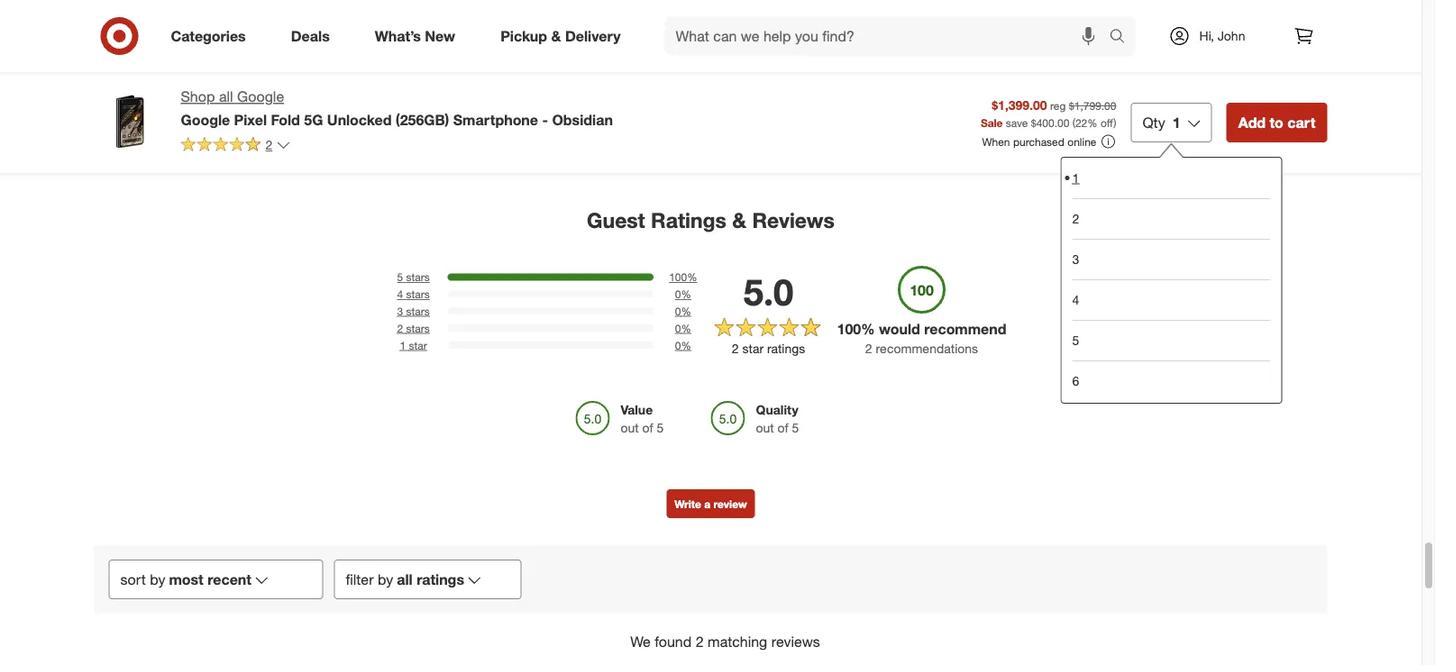 Task type: vqa. For each thing, say whether or not it's contained in the screenshot.
the bottom CVS
no



Task type: locate. For each thing, give the bounding box(es) containing it.
matching
[[708, 634, 768, 651]]

port right 10400mah
[[733, 37, 757, 53]]

1 stars from the top
[[406, 271, 430, 284]]

black right select+
[[334, 53, 365, 69]]

$119.99 sale
[[492, 21, 554, 35]]

c right deals link at the top of page
[[367, 37, 376, 53]]

1 vertical spatial 3
[[397, 305, 403, 318]]

to inside the anker 6' powerline select+ usb-c to usb-c cable - black sponsored
[[379, 37, 390, 53]]

- down deals
[[325, 53, 330, 69]]

stars down 3 stars
[[406, 322, 430, 335]]

anker
[[289, 21, 322, 37], [657, 21, 689, 37], [1025, 21, 1057, 37], [1209, 21, 1241, 37]]

to inside button
[[1270, 114, 1284, 131]]

1 horizontal spatial reg
[[1050, 99, 1066, 112]]

black inside $29.99 anker powercore 10400mah 2-port power bank - black sponsored
[[698, 53, 729, 69]]

google down shop
[[181, 111, 230, 128]]

1 horizontal spatial power
[[1054, 37, 1089, 53]]

0 horizontal spatial sale
[[533, 21, 554, 35]]

black down ii
[[1309, 53, 1341, 69]]

powerline inside the anker 6' powerline select+ usb-c to usb-c cable - black sponsored
[[339, 21, 398, 37]]

0 horizontal spatial all
[[219, 88, 233, 105]]

qty 1
[[1143, 114, 1181, 131]]

6' for braided
[[1245, 21, 1255, 37]]

1 for 1 star
[[400, 339, 406, 352]]

cable inside the anker 6' powerline select+ usb-c to usb-c cable - black sponsored
[[289, 53, 322, 69]]

by for filter by
[[378, 571, 393, 589]]

black up qty
[[1131, 84, 1163, 100]]

0 horizontal spatial star
[[409, 339, 427, 352]]

1 vertical spatial sale
[[981, 116, 1003, 129]]

1 horizontal spatial all
[[397, 571, 413, 589]]

c right what's
[[425, 37, 434, 53]]

3 0 % from the top
[[675, 322, 691, 335]]

to inside the anker 6' powerline+ ii braided usb-a to lightning cable - black sponsored
[[1299, 37, 1310, 53]]

0 vertical spatial &
[[551, 27, 561, 45]]

sponsored down 10400mah
[[657, 69, 710, 82]]

3 stars
[[397, 305, 430, 318]]

4 stars from the top
[[406, 322, 430, 335]]

stars for 3 stars
[[406, 305, 430, 318]]

0 horizontal spatial powerline
[[339, 21, 398, 37]]

%
[[1088, 116, 1098, 129], [687, 271, 697, 284], [681, 288, 691, 301], [681, 305, 691, 318], [861, 321, 875, 339], [681, 322, 691, 335], [681, 339, 691, 352]]

3 0 from the top
[[675, 322, 681, 335]]

of
[[642, 421, 653, 436], [778, 421, 789, 436]]

write a review button
[[667, 490, 755, 519]]

a03s
[[204, 37, 233, 53]]

black down samsung
[[105, 69, 137, 84]]

out down 'value' at bottom
[[621, 421, 639, 436]]

- left obsidian at the left of page
[[542, 111, 548, 128]]

star down 5.0
[[742, 341, 764, 356]]

0 horizontal spatial smartphone
[[147, 53, 218, 69]]

0 horizontal spatial out
[[621, 421, 639, 436]]

c left cable)
[[1070, 84, 1079, 100]]

out down 'quality'
[[756, 421, 774, 436]]

ratings down 5.0
[[767, 341, 805, 356]]

sponsored down 33w
[[1025, 69, 1078, 82]]

100
[[669, 271, 687, 284], [837, 321, 861, 339]]

reg
[[841, 21, 857, 35], [1050, 99, 1066, 112]]

by
[[150, 571, 165, 589], [378, 571, 393, 589]]

0 vertical spatial all
[[219, 88, 233, 105]]

2 star ratings
[[732, 341, 805, 356]]

% for 5 stars
[[687, 271, 697, 284]]

port inside $29.99 anker powercore 10400mah 2-port power bank - black sponsored
[[733, 37, 757, 53]]

cable for usb-
[[289, 53, 322, 69]]

obsidian
[[552, 111, 613, 128]]

& right 'pickup'
[[551, 27, 561, 45]]

black
[[334, 53, 365, 69], [698, 53, 729, 69], [1309, 53, 1341, 69], [105, 69, 137, 84], [1131, 84, 1163, 100]]

off
[[1101, 116, 1114, 129]]

6' inside the anker 6' powerline+ ii braided usb-a to lightning cable - black sponsored
[[1245, 21, 1255, 37]]

unlocked
[[327, 111, 392, 128]]

stars for 2 stars
[[406, 322, 430, 335]]

- right "a"
[[1301, 53, 1306, 69]]

1 0 % from the top
[[675, 288, 691, 301]]

1 vertical spatial all
[[397, 571, 413, 589]]

recommendations
[[876, 341, 978, 357]]

2 cable from the left
[[1264, 53, 1297, 69]]

0
[[675, 288, 681, 301], [675, 305, 681, 318], [675, 322, 681, 335], [675, 339, 681, 352]]

4 down 5 stars
[[397, 288, 403, 301]]

2 stars from the top
[[406, 288, 430, 301]]

0 horizontal spatial by
[[150, 571, 165, 589]]

stars for 5 stars
[[406, 271, 430, 284]]

- inside the anker 6' powerline select+ usb-c to usb-c cable - black sponsored
[[325, 53, 330, 69]]

a
[[704, 498, 711, 511]]

anker up lightning
[[1209, 21, 1241, 37]]

add
[[1239, 114, 1266, 131]]

reg inside the $1,399.00 reg $1,799.00 sale save $ 400.00 ( 22 % off )
[[1050, 99, 1066, 112]]

powercore
[[693, 21, 756, 37]]

cable inside the anker 6' powerline+ ii braided usb-a to lightning cable - black sponsored
[[1264, 53, 1297, 69]]

sale
[[533, 21, 554, 35], [981, 116, 1003, 129]]

0 horizontal spatial 3
[[397, 305, 403, 318]]

out for value out of 5
[[621, 421, 639, 436]]

2 link
[[181, 136, 291, 157], [1073, 198, 1271, 239]]

1 star
[[400, 339, 427, 352]]

sponsored down braided
[[1209, 69, 1262, 82]]

1 power from the left
[[761, 37, 796, 53]]

delivery inside $39.99 anker 2-port powerdrive 33w power delivery car charger (with 6' powerline select usb-c to usb-c cable) - black
[[1093, 37, 1138, 53]]

by right filter
[[378, 571, 393, 589]]

to right "a"
[[1299, 37, 1310, 53]]

port up (with
[[1073, 21, 1097, 37]]

save
[[1006, 116, 1028, 129]]

0 vertical spatial reg
[[841, 21, 857, 35]]

reg inside '$89.99 reg $119.99'
[[841, 21, 857, 35]]

1 by from the left
[[150, 571, 165, 589]]

0 horizontal spatial power
[[761, 37, 796, 53]]

anker inside $39.99 anker 2-port powerdrive 33w power delivery car charger (with 6' powerline select usb-c to usb-c cable) - black
[[1025, 21, 1057, 37]]

anker 6' powerline+ ii braided usb-a to lightning cable - black sponsored
[[1209, 21, 1341, 82]]

search button
[[1101, 16, 1145, 60]]

usb-
[[336, 37, 367, 53], [394, 37, 425, 53], [1256, 37, 1287, 53], [1127, 69, 1157, 84], [1039, 84, 1070, 100]]

sale inside the $1,399.00 reg $1,799.00 sale save $ 400.00 ( 22 % off )
[[981, 116, 1003, 129]]

powerline inside $39.99 anker 2-port powerdrive 33w power delivery car charger (with 6' powerline select usb-c to usb-c cable) - black
[[1025, 69, 1084, 84]]

1 0 from the top
[[675, 288, 681, 301]]

what's
[[375, 27, 421, 45]]

1 vertical spatial powerline
[[1025, 69, 1084, 84]]

2 link down the 'pixel'
[[181, 136, 291, 157]]

0 % for 4 stars
[[675, 288, 691, 301]]

sponsored inside the anker 6' powerline+ ii braided usb-a to lightning cable - black sponsored
[[1209, 69, 1262, 82]]

out
[[621, 421, 639, 436], [756, 421, 774, 436]]

sponsored
[[473, 66, 526, 80], [841, 66, 894, 80], [105, 69, 158, 82], [289, 69, 342, 82], [657, 69, 710, 82], [1025, 69, 1078, 82], [1209, 69, 1262, 82]]

1 horizontal spatial by
[[378, 571, 393, 589]]

1 horizontal spatial $119.99
[[860, 21, 898, 35]]

to right add
[[1270, 114, 1284, 131]]

purchased
[[1013, 135, 1065, 148]]

0 horizontal spatial of
[[642, 421, 653, 436]]

1 vertical spatial smartphone
[[453, 111, 538, 128]]

stars down 4 stars
[[406, 305, 430, 318]]

1 horizontal spatial powerline
[[1025, 69, 1084, 84]]

% for 2 stars
[[681, 322, 691, 335]]

1 horizontal spatial sale
[[981, 116, 1003, 129]]

anker up bank
[[657, 21, 689, 37]]

smartphone down categories
[[147, 53, 218, 69]]

2 power from the left
[[1054, 37, 1089, 53]]

2 out from the left
[[756, 421, 774, 436]]

$119.99 inside '$89.99 reg $119.99'
[[860, 21, 898, 35]]

2 vertical spatial 1
[[400, 339, 406, 352]]

sponsored down samsung
[[105, 69, 158, 82]]

0 vertical spatial powerline
[[339, 21, 398, 37]]

power right 33w
[[1054, 37, 1089, 53]]

power inside $39.99 anker 2-port powerdrive 33w power delivery car charger (with 6' powerline select usb-c to usb-c cable) - black
[[1054, 37, 1089, 53]]

1 horizontal spatial ratings
[[767, 341, 805, 356]]

4 link
[[1073, 279, 1271, 320]]

- inside the anker 6' powerline+ ii braided usb-a to lightning cable - black sponsored
[[1301, 53, 1306, 69]]

ratings right filter
[[417, 571, 464, 589]]

mobile
[[142, 21, 180, 37]]

5
[[397, 271, 403, 284], [1073, 333, 1080, 348], [657, 421, 664, 436], [792, 421, 799, 436]]

0 horizontal spatial 2-
[[721, 37, 733, 53]]

usb- right braided
[[1256, 37, 1287, 53]]

0 horizontal spatial &
[[551, 27, 561, 45]]

1 right qty
[[1173, 114, 1181, 131]]

0 horizontal spatial 100
[[669, 271, 687, 284]]

0 vertical spatial 100
[[669, 271, 687, 284]]

0 horizontal spatial port
[[733, 37, 757, 53]]

33w
[[1025, 37, 1050, 53]]

0 horizontal spatial 6'
[[325, 21, 336, 37]]

& right the ratings
[[732, 208, 747, 233]]

$29.99
[[657, 5, 695, 21]]

4 up 6
[[1073, 292, 1080, 308]]

to up $
[[1025, 84, 1036, 100]]

out inside quality out of 5
[[756, 421, 774, 436]]

power right powercore
[[761, 37, 796, 53]]

1 anker from the left
[[289, 21, 322, 37]]

usb- down car in the top right of the page
[[1127, 69, 1157, 84]]

4 anker from the left
[[1209, 21, 1241, 37]]

2 link up 4 link
[[1073, 198, 1271, 239]]

to left new
[[379, 37, 390, 53]]

1 horizontal spatial 6'
[[1104, 53, 1115, 69]]

1 link
[[1073, 158, 1271, 198]]

100 for 100 %
[[669, 271, 687, 284]]

star down 2 stars
[[409, 339, 427, 352]]

1 horizontal spatial 2-
[[1061, 21, 1073, 37]]

2 anker from the left
[[657, 21, 689, 37]]

4 0 from the top
[[675, 339, 681, 352]]

1 horizontal spatial port
[[1073, 21, 1097, 37]]

sponsored down select+
[[289, 69, 342, 82]]

- down categories
[[221, 53, 226, 69]]

guest ratings & reviews
[[587, 208, 835, 233]]

1 horizontal spatial delivery
[[1093, 37, 1138, 53]]

delivery
[[565, 27, 621, 45], [1093, 37, 1138, 53]]

to inside $39.99 anker 2-port powerdrive 33w power delivery car charger (with 6' powerline select usb-c to usb-c cable) - black
[[1025, 84, 1036, 100]]

black down powercore
[[698, 53, 729, 69]]

6' right (with
[[1104, 53, 1115, 69]]

6' inside the anker 6' powerline select+ usb-c to usb-c cable - black sponsored
[[325, 21, 336, 37]]

new
[[425, 27, 455, 45]]

6' left what's
[[325, 21, 336, 37]]

prepaid
[[184, 21, 227, 37]]

5 link
[[1073, 320, 1271, 361]]

0 vertical spatial 1
[[1173, 114, 1181, 131]]

(with
[[1074, 53, 1100, 69]]

cable down deals
[[289, 53, 322, 69]]

1 horizontal spatial 3
[[1073, 252, 1080, 267]]

smartphone
[[147, 53, 218, 69], [453, 111, 538, 128]]

search
[[1101, 29, 1145, 46]]

google up the 'pixel'
[[237, 88, 284, 105]]

1 horizontal spatial smartphone
[[453, 111, 538, 128]]

0 horizontal spatial 1
[[400, 339, 406, 352]]

1 horizontal spatial 1
[[1073, 170, 1080, 186]]

usb- left new
[[394, 37, 425, 53]]

0 for 3 stars
[[675, 305, 681, 318]]

- right cable)
[[1123, 84, 1128, 100]]

1 vertical spatial 2 link
[[1073, 198, 1271, 239]]

1 vertical spatial 1
[[1073, 170, 1080, 186]]

stars down 5 stars
[[406, 288, 430, 301]]

c down car in the top right of the page
[[1157, 69, 1166, 84]]

reg for $1,399.00
[[1050, 99, 1066, 112]]

0 horizontal spatial reg
[[841, 21, 857, 35]]

% inside 100 % would recommend 2 recommendations
[[861, 321, 875, 339]]

2- right 33w
[[1061, 21, 1073, 37]]

- inside shop all google google pixel fold 5g unlocked (256gb) smartphone - obsidian
[[542, 111, 548, 128]]

powerline
[[339, 21, 398, 37], [1025, 69, 1084, 84]]

usb- up 400.00
[[1039, 84, 1070, 100]]

0 vertical spatial 2 link
[[181, 136, 291, 157]]

usb- inside the anker 6' powerline+ ii braided usb-a to lightning cable - black sponsored
[[1256, 37, 1287, 53]]

0 vertical spatial smartphone
[[147, 53, 218, 69]]

c
[[367, 37, 376, 53], [425, 37, 434, 53], [1157, 69, 1166, 84], [1070, 84, 1079, 100]]

2 horizontal spatial 6'
[[1245, 21, 1255, 37]]

1 out from the left
[[621, 421, 639, 436]]

a
[[1287, 37, 1295, 53]]

power
[[761, 37, 796, 53], [1054, 37, 1089, 53]]

0 vertical spatial sale
[[533, 21, 554, 35]]

1 down 2 stars
[[400, 339, 406, 352]]

port inside $39.99 anker 2-port powerdrive 33w power delivery car charger (with 6' powerline select usb-c to usb-c cable) - black
[[1073, 21, 1097, 37]]

of inside value out of 5
[[642, 421, 653, 436]]

select+
[[289, 37, 332, 53]]

100 %
[[669, 271, 697, 284]]

pickup
[[501, 27, 547, 45]]

2- right 10400mah
[[721, 37, 733, 53]]

select
[[1087, 69, 1123, 84]]

1 horizontal spatial cable
[[1264, 53, 1297, 69]]

6'
[[325, 21, 336, 37], [1245, 21, 1255, 37], [1104, 53, 1115, 69]]

bank
[[657, 53, 686, 69]]

power inside $29.99 anker powercore 10400mah 2-port power bank - black sponsored
[[761, 37, 796, 53]]

anker inside the anker 6' powerline+ ii braided usb-a to lightning cable - black sponsored
[[1209, 21, 1241, 37]]

value
[[621, 402, 653, 418]]

2 inside 100 % would recommend 2 recommendations
[[865, 341, 872, 357]]

1 vertical spatial ratings
[[417, 571, 464, 589]]

% for 3 stars
[[681, 305, 691, 318]]

1 vertical spatial reg
[[1050, 99, 1066, 112]]

filter
[[346, 571, 374, 589]]

2 0 from the top
[[675, 305, 681, 318]]

1 horizontal spatial of
[[778, 421, 789, 436]]

all right filter
[[397, 571, 413, 589]]

1 2 3 4 5 6
[[1073, 170, 1080, 389]]

cable for braided
[[1264, 53, 1297, 69]]

1 vertical spatial 100
[[837, 321, 861, 339]]

- right bank
[[689, 53, 694, 69]]

1 horizontal spatial star
[[742, 341, 764, 356]]

black inside the anker 6' powerline select+ usb-c to usb-c cable - black sponsored
[[334, 53, 365, 69]]

out for quality out of 5
[[756, 421, 774, 436]]

3 link
[[1073, 239, 1271, 279]]

stars up 4 stars
[[406, 271, 430, 284]]

pickup & delivery
[[501, 27, 621, 45]]

- inside $59.99 boost mobile prepaid samsung galaxy a03s (32gb) smartphone - black
[[221, 53, 226, 69]]

add to cart button
[[1227, 103, 1328, 142]]

to
[[379, 37, 390, 53], [1299, 37, 1310, 53], [1025, 84, 1036, 100], [1270, 114, 1284, 131]]

3 anker from the left
[[1025, 21, 1057, 37]]

2 $119.99 from the left
[[860, 21, 898, 35]]

1 horizontal spatial &
[[732, 208, 747, 233]]

3 stars from the top
[[406, 305, 430, 318]]

anker right a03s
[[289, 21, 322, 37]]

100 down the ratings
[[669, 271, 687, 284]]

0 horizontal spatial cable
[[289, 53, 322, 69]]

100 left 'would'
[[837, 321, 861, 339]]

2
[[266, 137, 273, 153], [1073, 211, 1080, 227], [397, 322, 403, 335], [732, 341, 739, 356], [865, 341, 872, 357], [696, 634, 704, 651]]

2 by from the left
[[378, 571, 393, 589]]

0 vertical spatial 3
[[1073, 252, 1080, 267]]

by right sort
[[150, 571, 165, 589]]

anker up charger
[[1025, 21, 1057, 37]]

1 horizontal spatial 100
[[837, 321, 861, 339]]

out inside value out of 5
[[621, 421, 639, 436]]

of down 'quality'
[[778, 421, 789, 436]]

cable down powerline+
[[1264, 53, 1297, 69]]

ratings
[[767, 341, 805, 356], [417, 571, 464, 589]]

1 vertical spatial google
[[181, 111, 230, 128]]

6' up lightning
[[1245, 21, 1255, 37]]

all right shop
[[219, 88, 233, 105]]

shop all google google pixel fold 5g unlocked (256gb) smartphone - obsidian
[[181, 88, 613, 128]]

value out of 5
[[621, 402, 664, 436]]

of down 'value' at bottom
[[642, 421, 653, 436]]

of inside quality out of 5
[[778, 421, 789, 436]]

2 of from the left
[[778, 421, 789, 436]]

smartphone right (256gb)
[[453, 111, 538, 128]]

1 of from the left
[[642, 421, 653, 436]]

4 0 % from the top
[[675, 339, 691, 352]]

1 horizontal spatial out
[[756, 421, 774, 436]]

1 cable from the left
[[289, 53, 322, 69]]

100 inside 100 % would recommend 2 recommendations
[[837, 321, 861, 339]]

0 horizontal spatial $119.99
[[492, 21, 530, 35]]

cart
[[1288, 114, 1316, 131]]

1 horizontal spatial google
[[237, 88, 284, 105]]

cable
[[289, 53, 322, 69], [1264, 53, 1297, 69]]

2 0 % from the top
[[675, 305, 691, 318]]

quality
[[756, 402, 799, 418]]

1 vertical spatial &
[[732, 208, 747, 233]]

1 down online
[[1073, 170, 1080, 186]]

$59.99 boost mobile prepaid samsung galaxy a03s (32gb) smartphone - black
[[105, 5, 233, 84]]



Task type: describe. For each thing, give the bounding box(es) containing it.
quality out of 5
[[756, 402, 799, 436]]

pixel
[[234, 111, 267, 128]]

boost
[[105, 21, 139, 37]]

reviews
[[752, 208, 835, 233]]

6
[[1073, 373, 1080, 389]]

smartphone inside $59.99 boost mobile prepaid samsung galaxy a03s (32gb) smartphone - black
[[147, 53, 218, 69]]

write
[[675, 498, 701, 511]]

categories link
[[156, 16, 268, 56]]

smartphone inside shop all google google pixel fold 5g unlocked (256gb) smartphone - obsidian
[[453, 111, 538, 128]]

black inside $39.99 anker 2-port powerdrive 33w power delivery car charger (with 6' powerline select usb-c to usb-c cable) - black
[[1131, 84, 1163, 100]]

400.00
[[1037, 116, 1070, 129]]

black inside $59.99 boost mobile prepaid samsung galaxy a03s (32gb) smartphone - black
[[105, 69, 137, 84]]

2- inside $39.99 anker 2-port powerdrive 33w power delivery car charger (with 6' powerline select usb-c to usb-c cable) - black
[[1061, 21, 1073, 37]]

1 horizontal spatial 4
[[1073, 292, 1080, 308]]

john
[[1218, 28, 1245, 44]]

0 horizontal spatial google
[[181, 111, 230, 128]]

reg for $89.99
[[841, 21, 857, 35]]

0 % for 3 stars
[[675, 305, 691, 318]]

What can we help you find? suggestions appear below search field
[[665, 16, 1114, 56]]

when purchased online
[[982, 135, 1097, 148]]

categories
[[171, 27, 246, 45]]

$59.99
[[105, 5, 143, 21]]

anker inside the anker 6' powerline select+ usb-c to usb-c cable - black sponsored
[[289, 21, 322, 37]]

car
[[1142, 37, 1162, 53]]

0 horizontal spatial 2 link
[[181, 136, 291, 157]]

ii
[[1325, 21, 1331, 37]]

power for 2-
[[1054, 37, 1089, 53]]

- inside $29.99 anker powercore 10400mah 2-port power bank - black sponsored
[[689, 53, 694, 69]]

lightning
[[1209, 53, 1261, 69]]

$39.99
[[1025, 5, 1062, 21]]

hi,
[[1200, 28, 1214, 44]]

all inside shop all google google pixel fold 5g unlocked (256gb) smartphone - obsidian
[[219, 88, 233, 105]]

ratings
[[651, 208, 727, 233]]

filter by all ratings
[[346, 571, 464, 589]]

(256gb)
[[396, 111, 449, 128]]

1 horizontal spatial 2 link
[[1073, 198, 1271, 239]]

% for 1 star
[[681, 339, 691, 352]]

add to cart
[[1239, 114, 1316, 131]]

0 % for 2 stars
[[675, 322, 691, 335]]

6' for usb-
[[325, 21, 336, 37]]

found
[[655, 634, 692, 651]]

braided
[[1209, 37, 1253, 53]]

100 for 100 % would recommend 2 recommendations
[[837, 321, 861, 339]]

guest
[[587, 208, 645, 233]]

charger
[[1025, 53, 1070, 69]]

recent
[[208, 571, 252, 589]]

% inside the $1,399.00 reg $1,799.00 sale save $ 400.00 ( 22 % off )
[[1088, 116, 1098, 129]]

when
[[982, 135, 1010, 148]]

$1,399.00
[[992, 97, 1047, 113]]

2 horizontal spatial 1
[[1173, 114, 1181, 131]]

power for powercore
[[761, 37, 796, 53]]

$1,799.00
[[1069, 99, 1117, 112]]

star for 1
[[409, 339, 427, 352]]

fold
[[271, 111, 300, 128]]

cable)
[[1083, 84, 1119, 100]]

0 horizontal spatial delivery
[[565, 27, 621, 45]]

would
[[879, 321, 920, 339]]

black inside the anker 6' powerline+ ii braided usb-a to lightning cable - black sponsored
[[1309, 53, 1341, 69]]

)
[[1114, 116, 1117, 129]]

sponsored down 'pickup'
[[473, 66, 526, 80]]

what's new
[[375, 27, 455, 45]]

review
[[714, 498, 747, 511]]

$39.99 anker 2-port powerdrive 33w power delivery car charger (with 6' powerline select usb-c to usb-c cable) - black
[[1025, 5, 1166, 100]]

anker 6' powerline select+ usb-c to usb-c cable - black sponsored
[[289, 21, 434, 82]]

(
[[1073, 116, 1076, 129]]

of for value
[[642, 421, 653, 436]]

anker inside $29.99 anker powercore 10400mah 2-port power bank - black sponsored
[[657, 21, 689, 37]]

online
[[1068, 135, 1097, 148]]

0 horizontal spatial 4
[[397, 288, 403, 301]]

2 stars
[[397, 322, 430, 335]]

$89.99 reg $119.99
[[841, 5, 898, 35]]

stars for 4 stars
[[406, 288, 430, 301]]

5g
[[304, 111, 323, 128]]

we found 2 matching reviews
[[630, 634, 820, 651]]

sort by most recent
[[120, 571, 252, 589]]

of for quality
[[778, 421, 789, 436]]

deals link
[[276, 16, 352, 56]]

5 inside value out of 5
[[657, 421, 664, 436]]

5 stars
[[397, 271, 430, 284]]

reviews
[[772, 634, 820, 651]]

4 stars
[[397, 288, 430, 301]]

0 % for 1 star
[[675, 339, 691, 352]]

6' inside $39.99 anker 2-port powerdrive 33w power delivery car charger (with 6' powerline select usb-c to usb-c cable) - black
[[1104, 53, 1115, 69]]

recommend
[[924, 321, 1007, 339]]

write a review
[[675, 498, 747, 511]]

0 horizontal spatial ratings
[[417, 571, 464, 589]]

1 $119.99 from the left
[[492, 21, 530, 35]]

0 vertical spatial ratings
[[767, 341, 805, 356]]

image of google pixel fold 5g unlocked (256gb) smartphone - obsidian image
[[94, 87, 166, 159]]

100 % would recommend 2 recommendations
[[837, 321, 1007, 357]]

sponsored down what can we help you find? suggestions appear below search field
[[841, 66, 894, 80]]

(32gb)
[[105, 53, 144, 69]]

0 for 4 stars
[[675, 288, 681, 301]]

sponsored inside $29.99 anker powercore 10400mah 2-port power bank - black sponsored
[[657, 69, 710, 82]]

deals
[[291, 27, 330, 45]]

$1,399.00 reg $1,799.00 sale save $ 400.00 ( 22 % off )
[[981, 97, 1117, 129]]

10400mah
[[657, 37, 718, 53]]

0 vertical spatial google
[[237, 88, 284, 105]]

shop
[[181, 88, 215, 105]]

usb- right select+
[[336, 37, 367, 53]]

by for sort by
[[150, 571, 165, 589]]

$29.99 anker powercore 10400mah 2-port power bank - black sponsored
[[657, 5, 796, 82]]

$89.99
[[841, 5, 879, 21]]

1 for 1 2 3 4 5 6
[[1073, 170, 1080, 186]]

- inside $39.99 anker 2-port powerdrive 33w power delivery car charger (with 6' powerline select usb-c to usb-c cable) - black
[[1123, 84, 1128, 100]]

$
[[1031, 116, 1037, 129]]

0 for 2 stars
[[675, 322, 681, 335]]

powerline+
[[1259, 21, 1321, 37]]

sponsored inside the anker 6' powerline select+ usb-c to usb-c cable - black sponsored
[[289, 69, 342, 82]]

powerdrive
[[1100, 21, 1165, 37]]

sort
[[120, 571, 146, 589]]

pickup & delivery link
[[485, 16, 643, 56]]

6 link
[[1073, 361, 1271, 401]]

we
[[630, 634, 651, 651]]

star for 2
[[742, 341, 764, 356]]

5.0
[[744, 270, 794, 314]]

2- inside $29.99 anker powercore 10400mah 2-port power bank - black sponsored
[[721, 37, 733, 53]]

0 for 1 star
[[675, 339, 681, 352]]

what's new link
[[360, 16, 478, 56]]

22
[[1076, 116, 1088, 129]]

% for 4 stars
[[681, 288, 691, 301]]

5 inside quality out of 5
[[792, 421, 799, 436]]

hi, john
[[1200, 28, 1245, 44]]



